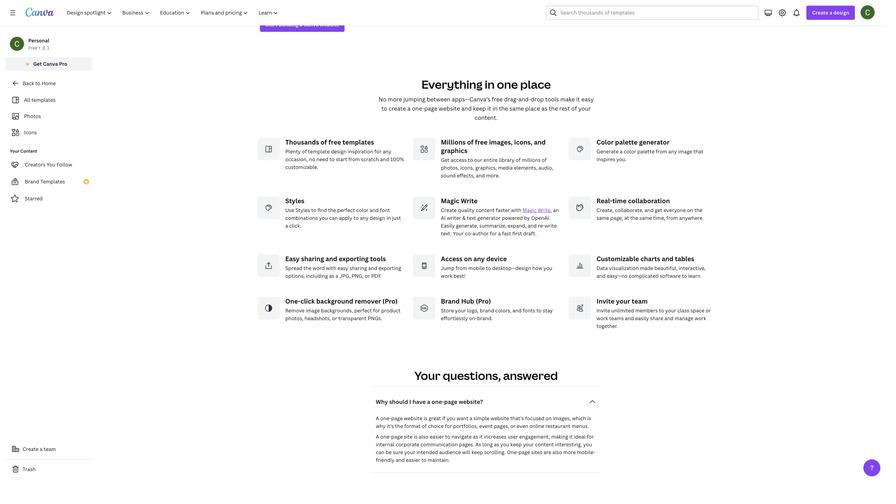 Task type: vqa. For each thing, say whether or not it's contained in the screenshot.
"headshots,"
yes



Task type: describe. For each thing, give the bounding box(es) containing it.
everyone
[[664, 207, 686, 214]]

one- inside dropdown button
[[432, 398, 444, 406]]

as
[[476, 442, 481, 448]]

interesting,
[[555, 442, 582, 448]]

headshots,
[[305, 315, 331, 322]]

questions,
[[443, 368, 501, 384]]

personal
[[28, 37, 49, 44]]

0 vertical spatial in
[[485, 77, 495, 92]]

inspires
[[597, 156, 616, 163]]

icons link
[[10, 126, 88, 139]]

millions of free images, icons, and graphics image
[[413, 138, 435, 161]]

as down increases
[[494, 442, 499, 448]]

anywhere.
[[679, 215, 704, 222]]

for inside a one-page website is great if you want a simple website that's focused on images, which is why it's the format of choice for portfolios, event pages, or even online restaurant menus.
[[445, 423, 452, 430]]

mobile-
[[577, 449, 596, 456]]

creators
[[25, 161, 45, 168]]

tools inside everything in one place no more jumping between apps—canva's free drag-and-drop tools make it easy to create a one-page website and keep it in the same place as the rest of your content.
[[545, 96, 559, 103]]

graphics,
[[476, 165, 497, 171]]

access on any device image
[[413, 255, 435, 277]]

sure
[[393, 449, 403, 456]]

no
[[379, 96, 387, 103]]

by
[[524, 215, 530, 222]]

sites
[[532, 449, 543, 456]]

access
[[441, 255, 463, 263]]

more inside everything in one place no more jumping between apps—canva's free drag-and-drop tools make it easy to create a one-page website and keep it in the same place as the rest of your content.
[[388, 96, 402, 103]]

start
[[336, 156, 347, 163]]

one- inside "a one-page site is also easier to navigate as it increases user engagement, making it ideal for internal corporate communication pages. as long as you keep your content interesting, you can be sure your intended audience will keep scrolling. one-page sites are also more mobile- friendly and easier to maintain."
[[507, 449, 519, 456]]

format
[[404, 423, 421, 430]]

the down drag-
[[499, 105, 508, 113]]

powered
[[502, 215, 523, 222]]

1 horizontal spatial icons,
[[514, 138, 533, 147]]

and down data on the bottom of the page
[[597, 273, 606, 280]]

your inside brand hub (pro) store your logo, brand colors, and fonts to stay effortlessly on-brand.
[[455, 308, 466, 314]]

100%
[[390, 156, 404, 163]]

generator inside ', an ai writer & text generator powered by openai. easily generate, summarize, expand, and re-write text. your co-author for a fast first draft.'
[[478, 215, 501, 222]]

click.
[[289, 223, 302, 229]]

a one-page website is great if you want a simple website that's focused on images, which is why it's the format of choice for portfolios, event pages, or even online restaurant menus.
[[376, 415, 591, 430]]

back
[[23, 80, 34, 87]]

canva inside button
[[43, 61, 58, 67]]

0 vertical spatial palette
[[615, 138, 638, 147]]

any inside color palette generator generate a color palette from any image that inspires you.
[[669, 148, 677, 155]]

audio,
[[539, 165, 553, 171]]

your inside ', an ai writer & text generator powered by openai. easily generate, summarize, expand, and re-write text. your co-author for a fast first draft.'
[[453, 230, 464, 237]]

of down "thousands"
[[302, 148, 307, 155]]

image inside color palette generator generate a color palette from any image that inspires you.
[[679, 148, 693, 155]]

templates
[[40, 178, 65, 185]]

easily
[[636, 315, 649, 322]]

co-
[[465, 230, 473, 237]]

one-click background remover (pro) remove image backgrounds, perfect for product photos, headshots, or transparent pngs.
[[285, 297, 401, 322]]

easy inside everything in one place no more jumping between apps—canva's free drag-and-drop tools make it easy to create a one-page website and keep it in the same place as the rest of your content.
[[582, 96, 594, 103]]

get inside millions of free images, icons, and graphics get access to our entire library of millions of photos, icons, graphics, media elements, audio, sound effects, and more.
[[441, 157, 450, 164]]

beautiful,
[[655, 265, 678, 272]]

how to build your canva website image
[[455, 0, 724, 18]]

same inside everything in one place no more jumping between apps—canva's free drag-and-drop tools make it easy to create a one-page website and keep it in the same place as the rest of your content.
[[510, 105, 524, 113]]

your down 'engagement,'
[[523, 442, 534, 448]]

thousands of free templates image
[[257, 138, 280, 161]]

1 horizontal spatial write
[[538, 207, 551, 214]]

one- inside "a one-page site is also easier to navigate as it increases user engagement, making it ideal for internal corporate communication pages. as long as you keep your content interesting, you can be sure your intended audience will keep scrolling. one-page sites are also more mobile- friendly and easier to maintain."
[[381, 434, 391, 441]]

color inside styles use styles to find the perfect color and font combinations you can apply to any design in just a click.
[[356, 207, 369, 214]]

0 horizontal spatial sharing
[[301, 255, 324, 263]]

1
[[47, 45, 49, 51]]

one- inside a one-page website is great if you want a simple website that's focused on images, which is why it's the format of choice for portfolios, event pages, or even online restaurant menus.
[[381, 415, 391, 422]]

brand for hub
[[441, 297, 460, 306]]

page left sites
[[519, 449, 530, 456]]

simple
[[474, 415, 490, 422]]

portfolios,
[[453, 423, 478, 430]]

millions
[[441, 138, 466, 147]]

a one-page site is also easier to navigate as it increases user engagement, making it ideal for internal corporate communication pages. as long as you keep your content interesting, you can be sure your intended audience will keep scrolling. one-page sites are also more mobile- friendly and easier to maintain.
[[376, 434, 596, 464]]

your down corporate
[[405, 449, 416, 456]]

find
[[318, 207, 327, 214]]

photos link
[[10, 110, 88, 123]]

png,
[[352, 273, 364, 280]]

content.
[[475, 114, 498, 122]]

2 horizontal spatial same
[[640, 215, 652, 222]]

page inside dropdown button
[[444, 398, 458, 406]]

intended
[[417, 449, 438, 456]]

to up the communication
[[445, 434, 450, 441]]

of inside everything in one place no more jumping between apps—canva's free drag-and-drop tools make it easy to create a one-page website and keep it in the same place as the rest of your content.
[[572, 105, 577, 113]]

your up unlimited in the bottom of the page
[[616, 297, 631, 306]]

0 horizontal spatial easier
[[406, 457, 420, 464]]

page inside a one-page website is great if you want a simple website that's focused on images, which is why it's the format of choice for portfolios, event pages, or even online restaurant menus.
[[391, 415, 403, 422]]

0 vertical spatial templates
[[31, 97, 56, 103]]

1 horizontal spatial sharing
[[350, 265, 367, 272]]

real-
[[597, 197, 613, 205]]

design inside styles use styles to find the perfect color and font combinations you can apply to any design in just a click.
[[370, 215, 385, 222]]

to inside brand hub (pro) store your logo, brand colors, and fonts to stay effortlessly on-brand.
[[537, 308, 542, 314]]

product
[[381, 308, 401, 314]]

as up the as
[[473, 434, 478, 441]]

get
[[655, 207, 663, 214]]

icons
[[24, 129, 37, 136]]

on inside a one-page website is great if you want a simple website that's focused on images, which is why it's the format of choice for portfolios, event pages, or even online restaurant menus.
[[546, 415, 552, 422]]

easy—no
[[607, 273, 628, 280]]

pages,
[[494, 423, 509, 430]]

maintain.
[[428, 457, 450, 464]]

to inside 'thousands of free templates plenty of template design inspiration for any occasion, no need to start from scratch and 100% customizable.'
[[330, 156, 335, 163]]

all templates
[[24, 97, 56, 103]]

christina overa image
[[861, 5, 875, 19]]

your left class
[[666, 308, 676, 314]]

home
[[42, 80, 56, 87]]

menus.
[[572, 423, 589, 430]]

of up template
[[321, 138, 327, 147]]

0 horizontal spatial website
[[404, 415, 423, 422]]

create for create a team
[[23, 446, 39, 453]]

generator inside color palette generator generate a color palette from any image that inspires you.
[[639, 138, 670, 147]]

get inside button
[[33, 61, 42, 67]]

create for create a design
[[813, 9, 829, 16]]

0 horizontal spatial write
[[461, 197, 478, 205]]

it right make on the top of page
[[576, 96, 580, 103]]

and inside everything in one place no more jumping between apps—canva's free drag-and-drop tools make it easy to create a one-page website and keep it in the same place as the rest of your content.
[[462, 105, 472, 113]]

1 vertical spatial place
[[526, 105, 540, 113]]

all
[[24, 97, 30, 103]]

any inside 'thousands of free templates plenty of template design inspiration for any occasion, no need to start from scratch and 100% customizable.'
[[383, 148, 392, 155]]

1 horizontal spatial easier
[[430, 434, 444, 441]]

brand.
[[477, 315, 493, 322]]

color palette generator image
[[569, 138, 591, 161]]

one-click background remover (pro) image
[[257, 297, 280, 320]]

to inside customizable charts and tables data visualization made beautiful, interactive, and easy—no complicated software to learn.
[[682, 273, 687, 280]]

and up pdf.
[[368, 265, 377, 272]]

your for content
[[10, 148, 19, 154]]

in inside styles use styles to find the perfect color and font combinations you can apply to any design in just a click.
[[387, 215, 391, 222]]

a inside start building a canva website "link"
[[300, 21, 302, 28]]

rest
[[560, 105, 570, 113]]

1 vertical spatial in
[[493, 105, 498, 113]]

of up audio,
[[542, 157, 547, 164]]

if
[[442, 415, 446, 422]]

will
[[462, 449, 471, 456]]

color inside color palette generator generate a color palette from any image that inspires you.
[[624, 148, 636, 155]]

and right the share
[[665, 315, 674, 322]]

to inside "link"
[[35, 80, 40, 87]]

draft.
[[523, 230, 537, 237]]

to down intended
[[422, 457, 427, 464]]

user
[[508, 434, 518, 441]]

writer
[[447, 215, 461, 222]]

any inside styles use styles to find the perfect color and font combinations you can apply to any design in just a click.
[[360, 215, 369, 222]]

magic write link
[[523, 207, 551, 214]]

tools inside easy sharing and exporting tools spread the word with easy sharing and exporting options, including as a jpg, png, or pdf.
[[370, 255, 386, 263]]

engagement,
[[519, 434, 550, 441]]

text.
[[441, 230, 452, 237]]

options,
[[285, 273, 305, 280]]

a inside everything in one place no more jumping between apps—canva's free drag-and-drop tools make it easy to create a one-page website and keep it in the same place as the rest of your content.
[[408, 105, 411, 113]]

and inside "a one-page site is also easier to navigate as it increases user engagement, making it ideal for internal corporate communication pages. as long as you keep your content interesting, you can be sure your intended audience will keep scrolling. one-page sites are also more mobile- friendly and easier to maintain."
[[396, 457, 405, 464]]

you up the mobile-
[[584, 442, 592, 448]]

photos
[[24, 113, 41, 120]]

perfect inside styles use styles to find the perfect color and font combinations you can apply to any design in just a click.
[[337, 207, 355, 214]]

that's
[[511, 415, 524, 422]]

website inside everything in one place no more jumping between apps—canva's free drag-and-drop tools make it easy to create a one-page website and keep it in the same place as the rest of your content.
[[439, 105, 460, 113]]

images, inside millions of free images, icons, and graphics get access to our entire library of millions of photos, icons, graphics, media elements, audio, sound effects, and more.
[[489, 138, 513, 147]]

teams
[[610, 315, 624, 322]]

magic write image
[[413, 197, 435, 219]]

building
[[279, 21, 298, 28]]

your inside everything in one place no more jumping between apps—canva's free drag-and-drop tools make it easy to create a one-page website and keep it in the same place as the rest of your content.
[[579, 105, 591, 113]]

text
[[467, 215, 476, 222]]

as inside easy sharing and exporting tools spread the word with easy sharing and exporting options, including as a jpg, png, or pdf.
[[329, 273, 334, 280]]

and up including
[[326, 255, 337, 263]]

write
[[545, 223, 557, 229]]

the left rest at the top of page
[[549, 105, 558, 113]]

which
[[572, 415, 586, 422]]

perfect inside one-click background remover (pro) remove image backgrounds, perfect for product photos, headshots, or transparent pngs.
[[354, 308, 372, 314]]

easy
[[285, 255, 300, 263]]

a inside ', an ai writer & text generator powered by openai. easily generate, summarize, expand, and re-write text. your co-author for a fast first draft.'
[[498, 230, 501, 237]]

or inside easy sharing and exporting tools spread the word with easy sharing and exporting options, including as a jpg, png, or pdf.
[[365, 273, 370, 280]]

it up "content."
[[488, 105, 491, 113]]

for inside "a one-page site is also easier to navigate as it increases user engagement, making it ideal for internal corporate communication pages. as long as you keep your content interesting, you can be sure your intended audience will keep scrolling. one-page sites are also more mobile- friendly and easier to maintain."
[[587, 434, 594, 441]]

you inside a one-page website is great if you want a simple website that's focused on images, which is why it's the format of choice for portfolios, event pages, or even online restaurant menus.
[[447, 415, 456, 422]]

and inside ', an ai writer & text generator powered by openai. easily generate, summarize, expand, and re-write text. your co-author for a fast first draft.'
[[528, 223, 537, 229]]

brand
[[480, 308, 494, 314]]

(pro) inside one-click background remover (pro) remove image backgrounds, perfect for product photos, headshots, or transparent pngs.
[[383, 297, 398, 306]]

first
[[513, 230, 522, 237]]

background
[[316, 297, 353, 306]]

access on any device jump from mobile to desktop—design how you work best!
[[441, 255, 553, 280]]

scrolling.
[[484, 449, 506, 456]]

graphics
[[441, 147, 468, 155]]

of up elements,
[[516, 157, 521, 164]]

of right the millions
[[467, 138, 474, 147]]

content inside "a one-page site is also easier to navigate as it increases user engagement, making it ideal for internal corporate communication pages. as long as you keep your content interesting, you can be sure your intended audience will keep scrolling. one-page sites are also more mobile- friendly and easier to maintain."
[[535, 442, 554, 448]]

2 vertical spatial keep
[[472, 449, 483, 456]]

making
[[552, 434, 568, 441]]

0 horizontal spatial content
[[476, 207, 495, 214]]

you
[[47, 161, 55, 168]]

that
[[694, 148, 704, 155]]

1 vertical spatial keep
[[511, 442, 522, 448]]

pro
[[59, 61, 67, 67]]

or inside a one-page website is great if you want a simple website that's focused on images, which is why it's the format of choice for portfolios, event pages, or even online restaurant menus.
[[511, 423, 516, 430]]

made
[[640, 265, 654, 272]]

pages.
[[459, 442, 474, 448]]

1 invite from the top
[[597, 297, 615, 306]]

1 horizontal spatial exporting
[[379, 265, 401, 272]]

it up the as
[[480, 434, 483, 441]]

easy sharing and exporting tools image
[[257, 255, 280, 277]]

best!
[[454, 273, 466, 280]]

page inside everything in one place no more jumping between apps—canva's free drag-and-drop tools make it easy to create a one-page website and keep it in the same place as the rest of your content.
[[424, 105, 438, 113]]

styles use styles to find the perfect color and font combinations you can apply to any design in just a click.
[[285, 197, 401, 229]]

brand hub (pro) image
[[413, 297, 435, 320]]

page left "site"
[[391, 434, 403, 441]]

media
[[498, 165, 513, 171]]

design inside create a design dropdown button
[[834, 9, 850, 16]]

on inside access on any device jump from mobile to desktop—design how you work best!
[[464, 255, 472, 263]]



Task type: locate. For each thing, give the bounding box(es) containing it.
1 horizontal spatial is
[[424, 415, 428, 422]]

the up "anywhere."
[[695, 207, 703, 214]]

1 horizontal spatial brand
[[441, 297, 460, 306]]

a inside create a team button
[[40, 446, 43, 453]]

0 vertical spatial place
[[520, 77, 551, 92]]

of left choice
[[422, 423, 427, 430]]

as left jpg,
[[329, 273, 334, 280]]

ai
[[441, 215, 446, 222]]

great
[[429, 415, 441, 422]]

0 horizontal spatial free
[[329, 138, 341, 147]]

create a design
[[813, 9, 850, 16]]

2 horizontal spatial design
[[834, 9, 850, 16]]

0 vertical spatial with
[[511, 207, 522, 214]]

starred
[[25, 195, 43, 202]]

1 vertical spatial photos,
[[285, 315, 304, 322]]

and down collaboration
[[645, 207, 654, 214]]

template
[[308, 148, 330, 155]]

from inside access on any device jump from mobile to desktop—design how you work best!
[[456, 265, 467, 272]]

free left drag-
[[492, 96, 503, 103]]

visualization
[[609, 265, 639, 272]]

photos, up 'sound'
[[441, 165, 459, 171]]

a inside a one-page website is great if you want a simple website that's focused on images, which is why it's the format of choice for portfolios, event pages, or even online restaurant menus.
[[376, 415, 379, 422]]

templates inside 'thousands of free templates plenty of template design inspiration for any occasion, no need to start from scratch and 100% customizable.'
[[343, 138, 374, 147]]

stay
[[543, 308, 553, 314]]

image
[[679, 148, 693, 155], [306, 308, 320, 314]]

1 vertical spatial perfect
[[354, 308, 372, 314]]

1 a from the top
[[376, 415, 379, 422]]

1 horizontal spatial content
[[535, 442, 554, 448]]

0 horizontal spatial color
[[356, 207, 369, 214]]

1 horizontal spatial same
[[597, 215, 609, 222]]

and down graphics,
[[476, 172, 485, 179]]

1 horizontal spatial on
[[546, 415, 552, 422]]

1 horizontal spatial design
[[370, 215, 385, 222]]

free inside 'thousands of free templates plenty of template design inspiration for any occasion, no need to start from scratch and 100% customizable.'
[[329, 138, 341, 147]]

is for a one-page site is also easier to navigate as it increases user engagement, making it ideal for internal corporate communication pages. as long as you keep your content interesting, you can be sure your intended audience will keep scrolling. one-page sites are also more mobile- friendly and easier to maintain.
[[414, 434, 418, 441]]

increases
[[484, 434, 507, 441]]

1 horizontal spatial tools
[[545, 96, 559, 103]]

1 horizontal spatial images,
[[553, 415, 571, 422]]

write up quality
[[461, 197, 478, 205]]

1 horizontal spatial work
[[597, 315, 608, 322]]

generator
[[639, 138, 670, 147], [478, 215, 501, 222]]

website
[[439, 105, 460, 113], [404, 415, 423, 422], [491, 415, 509, 422]]

jpg,
[[340, 273, 351, 280]]

2 horizontal spatial is
[[588, 415, 591, 422]]

website?
[[459, 398, 483, 406]]

0 vertical spatial canva
[[304, 21, 319, 28]]

to right the "mobile"
[[486, 265, 491, 272]]

sharing up "png,"
[[350, 265, 367, 272]]

0 horizontal spatial also
[[419, 434, 429, 441]]

0 vertical spatial image
[[679, 148, 693, 155]]

the inside easy sharing and exporting tools spread the word with easy sharing and exporting options, including as a jpg, png, or pdf.
[[304, 265, 312, 272]]

faster
[[496, 207, 510, 214]]

0 vertical spatial styles
[[285, 197, 305, 205]]

thousands of free templates plenty of template design inspiration for any occasion, no need to start from scratch and 100% customizable.
[[285, 138, 404, 171]]

you right how
[[544, 265, 553, 272]]

in left just
[[387, 215, 391, 222]]

1 horizontal spatial more
[[564, 449, 576, 456]]

0 horizontal spatial your
[[10, 148, 19, 154]]

1 horizontal spatial photos,
[[441, 165, 459, 171]]

magic up the writer
[[441, 197, 460, 205]]

for inside 'thousands of free templates plenty of template design inspiration for any occasion, no need to start from scratch and 100% customizable.'
[[375, 148, 382, 155]]

to left the stay
[[537, 308, 542, 314]]

images,
[[489, 138, 513, 147], [553, 415, 571, 422]]

brand inside brand hub (pro) store your logo, brand colors, and fonts to stay effortlessly on-brand.
[[441, 297, 460, 306]]

brand for templates
[[25, 178, 39, 185]]

to inside everything in one place no more jumping between apps—canva's free drag-and-drop tools make it easy to create a one-page website and keep it in the same place as the rest of your content.
[[382, 105, 387, 113]]

to down 'no'
[[382, 105, 387, 113]]

invite up teams
[[597, 308, 610, 314]]

the inside styles use styles to find the perfect color and font combinations you can apply to any design in just a click.
[[328, 207, 336, 214]]

on up the "mobile"
[[464, 255, 472, 263]]

one- up internal
[[381, 434, 391, 441]]

0 horizontal spatial photos,
[[285, 315, 304, 322]]

elements,
[[514, 165, 538, 171]]

content
[[20, 148, 37, 154]]

1 vertical spatial team
[[44, 446, 56, 453]]

1 vertical spatial get
[[441, 157, 450, 164]]

(pro) up "brand"
[[476, 297, 491, 306]]

can inside styles use styles to find the perfect color and font combinations you can apply to any design in just a click.
[[329, 215, 338, 222]]

0 vertical spatial icons,
[[514, 138, 533, 147]]

0 vertical spatial get
[[33, 61, 42, 67]]

0 horizontal spatial work
[[441, 273, 453, 280]]

1 vertical spatial sharing
[[350, 265, 367, 272]]

0 vertical spatial on
[[687, 207, 694, 214]]

to
[[35, 80, 40, 87], [382, 105, 387, 113], [330, 156, 335, 163], [468, 157, 473, 164], [311, 207, 317, 214], [354, 215, 359, 222], [486, 265, 491, 272], [682, 273, 687, 280], [537, 308, 542, 314], [659, 308, 664, 314], [445, 434, 450, 441], [422, 457, 427, 464]]

and inside styles use styles to find the perfect color and font combinations you can apply to any design in just a click.
[[370, 207, 379, 214]]

pngs.
[[368, 315, 382, 322]]

combinations
[[285, 215, 318, 222]]

and up draft. in the right of the page
[[528, 223, 537, 229]]

with up powered
[[511, 207, 522, 214]]

1 horizontal spatial magic
[[523, 207, 537, 214]]

your
[[579, 105, 591, 113], [616, 297, 631, 306], [455, 308, 466, 314], [666, 308, 676, 314], [523, 442, 534, 448], [405, 449, 416, 456]]

with
[[511, 207, 522, 214], [326, 265, 336, 272]]

Search search field
[[561, 6, 754, 19]]

one- inside everything in one place no more jumping between apps—canva's free drag-and-drop tools make it easy to create a one-page website and keep it in the same place as the rest of your content.
[[412, 105, 425, 113]]

for inside one-click background remover (pro) remove image backgrounds, perfect for product photos, headshots, or transparent pngs.
[[373, 308, 380, 314]]

your questions, answered
[[415, 368, 558, 384]]

is inside "a one-page site is also easier to navigate as it increases user engagement, making it ideal for internal corporate communication pages. as long as you keep your content interesting, you can be sure your intended audience will keep scrolling. one-page sites are also more mobile- friendly and easier to maintain."
[[414, 434, 418, 441]]

for right the ideal
[[587, 434, 594, 441]]

real-time collaboration image
[[569, 197, 591, 219]]

icons, up effects,
[[460, 165, 474, 171]]

back to home link
[[6, 76, 92, 91]]

from inside color palette generator generate a color palette from any image that inspires you.
[[656, 148, 667, 155]]

1 vertical spatial easy
[[338, 265, 348, 272]]

is right "site"
[[414, 434, 418, 441]]

to right apply
[[354, 215, 359, 222]]

place down drop
[[526, 105, 540, 113]]

and down unlimited in the bottom of the page
[[625, 315, 634, 322]]

and up beautiful, on the right of page
[[662, 255, 674, 263]]

(pro) up product
[[383, 297, 398, 306]]

device
[[486, 255, 507, 263]]

any inside access on any device jump from mobile to desktop—design how you work best!
[[474, 255, 485, 263]]

0 horizontal spatial generator
[[478, 215, 501, 222]]

styles up the use
[[285, 197, 305, 205]]

0 horizontal spatial brand
[[25, 178, 39, 185]]

for
[[375, 148, 382, 155], [490, 230, 497, 237], [373, 308, 380, 314], [445, 423, 452, 430], [587, 434, 594, 441]]

remover
[[355, 297, 381, 306]]

from inside real-time collaboration create, collaborate, and get everyone on the same page, at the same time, from anywhere.
[[667, 215, 678, 222]]

are
[[544, 449, 551, 456]]

0 horizontal spatial team
[[44, 446, 56, 453]]

1 vertical spatial more
[[564, 449, 576, 456]]

1 horizontal spatial also
[[553, 449, 562, 456]]

and up the millions
[[534, 138, 546, 147]]

and inside real-time collaboration create, collaborate, and get everyone on the same page, at the same time, from anywhere.
[[645, 207, 654, 214]]

None search field
[[547, 6, 759, 20]]

team for your
[[632, 297, 648, 306]]

you down user on the bottom of the page
[[501, 442, 509, 448]]

easier
[[430, 434, 444, 441], [406, 457, 420, 464]]

complicated
[[629, 273, 659, 280]]

0 vertical spatial team
[[632, 297, 648, 306]]

0 vertical spatial exporting
[[339, 255, 369, 263]]

2 a from the top
[[376, 434, 379, 441]]

use
[[285, 207, 294, 214]]

the right find
[[328, 207, 336, 214]]

your for questions,
[[415, 368, 441, 384]]

any right apply
[[360, 215, 369, 222]]

top level navigation element
[[62, 6, 284, 20]]

one- down jumping
[[412, 105, 425, 113]]

0 horizontal spatial one-
[[285, 297, 301, 306]]

2 vertical spatial in
[[387, 215, 391, 222]]

backgrounds,
[[321, 308, 353, 314]]

desktop—design
[[492, 265, 531, 272]]

2 horizontal spatial create
[[813, 9, 829, 16]]

more down interesting, at the right of page
[[564, 449, 576, 456]]

0 horizontal spatial easy
[[338, 265, 348, 272]]

tools up pdf.
[[370, 255, 386, 263]]

0 horizontal spatial on
[[464, 255, 472, 263]]

0 vertical spatial magic
[[441, 197, 460, 205]]

0 horizontal spatial same
[[510, 105, 524, 113]]

from inside 'thousands of free templates plenty of template design inspiration for any occasion, no need to start from scratch and 100% customizable.'
[[349, 156, 360, 163]]

2 horizontal spatial website
[[491, 415, 509, 422]]

you inside styles use styles to find the perfect color and font combinations you can apply to any design in just a click.
[[319, 215, 328, 222]]

members
[[636, 308, 658, 314]]

2 (pro) from the left
[[476, 297, 491, 306]]

1 horizontal spatial color
[[624, 148, 636, 155]]

0 vertical spatial content
[[476, 207, 495, 214]]

styles up "combinations"
[[296, 207, 310, 214]]

exporting
[[339, 255, 369, 263], [379, 265, 401, 272]]

and left 100%
[[380, 156, 389, 163]]

the
[[499, 105, 508, 113], [549, 105, 558, 113], [328, 207, 336, 214], [695, 207, 703, 214], [631, 215, 639, 222], [304, 265, 312, 272], [395, 423, 403, 430]]

tools right drop
[[545, 96, 559, 103]]

same down drag-
[[510, 105, 524, 113]]

one- inside one-click background remover (pro) remove image backgrounds, perfect for product photos, headshots, or transparent pngs.
[[285, 297, 301, 306]]

and left fonts
[[513, 308, 522, 314]]

invite your team image
[[569, 297, 591, 320]]

color left the font
[[356, 207, 369, 214]]

as inside everything in one place no more jumping between apps—canva's free drag-and-drop tools make it easy to create a one-page website and keep it in the same place as the rest of your content.
[[542, 105, 548, 113]]

customizable charts and tables data visualization made beautiful, interactive, and easy—no complicated software to learn.
[[597, 255, 706, 280]]

a inside a one-page website is great if you want a simple website that's focused on images, which is why it's the format of choice for portfolios, event pages, or even online restaurant menus.
[[470, 415, 473, 422]]

place
[[520, 77, 551, 92], [526, 105, 540, 113]]

can left apply
[[329, 215, 338, 222]]

1 horizontal spatial (pro)
[[476, 297, 491, 306]]

1 vertical spatial also
[[553, 449, 562, 456]]

1 vertical spatial brand
[[441, 297, 460, 306]]

styles image
[[257, 197, 280, 219]]

work down jump
[[441, 273, 453, 280]]

same
[[510, 105, 524, 113], [597, 215, 609, 222], [640, 215, 652, 222]]

create,
[[597, 207, 614, 214]]

0 vertical spatial design
[[834, 9, 850, 16]]

more inside "a one-page site is also easier to navigate as it increases user engagement, making it ideal for internal corporate communication pages. as long as you keep your content interesting, you can be sure your intended audience will keep scrolling. one-page sites are also more mobile- friendly and easier to maintain."
[[564, 449, 576, 456]]

0 horizontal spatial create
[[23, 446, 39, 453]]

why
[[376, 398, 388, 406]]

2 vertical spatial on
[[546, 415, 552, 422]]

team inside invite your team invite unlimited members to your class space or work teams and easily share and manage work together.
[[632, 297, 648, 306]]

1 vertical spatial one-
[[507, 449, 519, 456]]

our
[[474, 157, 483, 164]]

create for create quality content faster with magic write
[[441, 207, 457, 214]]

0 vertical spatial easier
[[430, 434, 444, 441]]

get down •
[[33, 61, 42, 67]]

for down the if
[[445, 423, 452, 430]]

0 vertical spatial keep
[[473, 105, 486, 113]]

spread
[[285, 265, 302, 272]]

0 vertical spatial a
[[376, 415, 379, 422]]

2 vertical spatial design
[[370, 215, 385, 222]]

1 vertical spatial generator
[[478, 215, 501, 222]]

team inside button
[[44, 446, 56, 453]]

free for thousands of free templates
[[329, 138, 341, 147]]

millions
[[522, 157, 541, 164]]

photos, inside one-click background remover (pro) remove image backgrounds, perfect for product photos, headshots, or transparent pngs.
[[285, 315, 304, 322]]

in left one
[[485, 77, 495, 92]]

2 horizontal spatial work
[[695, 315, 706, 322]]

templates right all
[[31, 97, 56, 103]]

images, inside a one-page website is great if you want a simple website that's focused on images, which is why it's the format of choice for portfolios, event pages, or even online restaurant menus.
[[553, 415, 571, 422]]

brand templates link
[[6, 175, 92, 189]]

canva inside "link"
[[304, 21, 319, 28]]

1 horizontal spatial can
[[376, 449, 385, 456]]

&
[[463, 215, 466, 222]]

0 vertical spatial images,
[[489, 138, 513, 147]]

make
[[561, 96, 575, 103]]

customizable charts and tables image
[[569, 255, 591, 277]]

icons, up the millions
[[514, 138, 533, 147]]

free up our
[[475, 138, 488, 147]]

team for a
[[44, 446, 56, 453]]

word
[[313, 265, 325, 272]]

from
[[656, 148, 667, 155], [349, 156, 360, 163], [667, 215, 678, 222], [456, 265, 467, 272]]

data
[[597, 265, 608, 272]]

work for invite
[[597, 315, 608, 322]]

canva left pro
[[43, 61, 58, 67]]

1 vertical spatial create
[[441, 207, 457, 214]]

0 horizontal spatial images,
[[489, 138, 513, 147]]

design down the font
[[370, 215, 385, 222]]

2 invite from the top
[[597, 308, 610, 314]]

time,
[[654, 215, 666, 222]]

on inside real-time collaboration create, collaborate, and get everyone on the same page, at the same time, from anywhere.
[[687, 207, 694, 214]]

one-
[[285, 297, 301, 306], [507, 449, 519, 456]]

or inside one-click background remover (pro) remove image backgrounds, perfect for product photos, headshots, or transparent pngs.
[[332, 315, 337, 322]]

any up the "mobile"
[[474, 255, 485, 263]]

brand hub (pro) store your logo, brand colors, and fonts to stay effortlessly on-brand.
[[441, 297, 553, 322]]

a for a one-page website is great if you want a simple website that's focused on images, which is why it's the format of choice for portfolios, event pages, or even online restaurant menus.
[[376, 415, 379, 422]]

website down between
[[439, 105, 460, 113]]

2 horizontal spatial free
[[492, 96, 503, 103]]

photos, inside millions of free images, icons, and graphics get access to our entire library of millions of photos, icons, graphics, media elements, audio, sound effects, and more.
[[441, 165, 459, 171]]

1 vertical spatial exporting
[[379, 265, 401, 272]]

logo,
[[467, 308, 479, 314]]

free inside millions of free images, icons, and graphics get access to our entire library of millions of photos, icons, graphics, media elements, audio, sound effects, and more.
[[475, 138, 488, 147]]

with right 'word'
[[326, 265, 336, 272]]

you inside access on any device jump from mobile to desktop—design how you work best!
[[544, 265, 553, 272]]

website up pages,
[[491, 415, 509, 422]]

of inside a one-page website is great if you want a simple website that's focused on images, which is why it's the format of choice for portfolios, event pages, or even online restaurant menus.
[[422, 423, 427, 430]]

0 vertical spatial generator
[[639, 138, 670, 147]]

space
[[691, 308, 705, 314]]

for inside ', an ai writer & text generator powered by openai. easily generate, summarize, expand, and re-write text. your co-author for a fast first draft.'
[[490, 230, 497, 237]]

free inside everything in one place no more jumping between apps—canva's free drag-and-drop tools make it easy to create a one-page website and keep it in the same place as the rest of your content.
[[492, 96, 503, 103]]

entire
[[484, 157, 498, 164]]

page
[[424, 105, 438, 113], [444, 398, 458, 406], [391, 415, 403, 422], [391, 434, 403, 441], [519, 449, 530, 456]]

create a team
[[23, 446, 56, 453]]

1 horizontal spatial create
[[441, 207, 457, 214]]

or inside invite your team invite unlimited members to your class space or work teams and easily share and manage work together.
[[706, 308, 711, 314]]

also right are at the bottom right of page
[[553, 449, 562, 456]]

i
[[410, 398, 411, 406]]

1 horizontal spatial canva
[[304, 21, 319, 28]]

a inside the why should i have a one-page website? dropdown button
[[427, 398, 430, 406]]

the inside a one-page website is great if you want a simple website that's focused on images, which is why it's the format of choice for portfolios, event pages, or even online restaurant menus.
[[395, 423, 403, 430]]

0 vertical spatial tools
[[545, 96, 559, 103]]

create quality content faster with magic write
[[441, 207, 551, 214]]

can inside "a one-page site is also easier to navigate as it increases user engagement, making it ideal for internal corporate communication pages. as long as you keep your content interesting, you can be sure your intended audience will keep scrolling. one-page sites are also more mobile- friendly and easier to maintain."
[[376, 449, 385, 456]]

work inside access on any device jump from mobile to desktop—design how you work best!
[[441, 273, 453, 280]]

design up start
[[331, 148, 347, 155]]

to inside access on any device jump from mobile to desktop—design how you work best!
[[486, 265, 491, 272]]

team up members
[[632, 297, 648, 306]]

create inside dropdown button
[[813, 9, 829, 16]]

canva left website at the top of the page
[[304, 21, 319, 28]]

a inside styles use styles to find the perfect color and font combinations you can apply to any design in just a click.
[[285, 223, 288, 229]]

easy right make on the top of page
[[582, 96, 594, 103]]

0 horizontal spatial (pro)
[[383, 297, 398, 306]]

between
[[427, 96, 451, 103]]

get canva pro button
[[6, 57, 92, 71]]

internal
[[376, 442, 395, 448]]

1 horizontal spatial free
[[475, 138, 488, 147]]

0 horizontal spatial tools
[[370, 255, 386, 263]]

interactive,
[[679, 265, 706, 272]]

the right at
[[631, 215, 639, 222]]

sharing up 'word'
[[301, 255, 324, 263]]

and left the font
[[370, 207, 379, 214]]

of right rest at the top of page
[[572, 105, 577, 113]]

easier down intended
[[406, 457, 420, 464]]

1 vertical spatial canva
[[43, 61, 58, 67]]

a inside easy sharing and exporting tools spread the word with easy sharing and exporting options, including as a jpg, png, or pdf.
[[336, 273, 338, 280]]

1 horizontal spatial easy
[[582, 96, 594, 103]]

creators you follow link
[[6, 158, 92, 172]]

everything in one place no more jumping between apps—canva's free drag-and-drop tools make it easy to create a one-page website and keep it in the same place as the rest of your content.
[[379, 77, 594, 122]]

apps—canva's
[[452, 96, 491, 103]]

free up start
[[329, 138, 341, 147]]

trash
[[23, 466, 36, 473]]

1 vertical spatial with
[[326, 265, 336, 272]]

same down 'create,'
[[597, 215, 609, 222]]

a inside create a design dropdown button
[[830, 9, 833, 16]]

on up the restaurant
[[546, 415, 552, 422]]

online
[[530, 423, 545, 430]]

keep inside everything in one place no more jumping between apps—canva's free drag-and-drop tools make it easy to create a one-page website and keep it in the same place as the rest of your content.
[[473, 105, 486, 113]]

plenty
[[285, 148, 301, 155]]

0 vertical spatial create
[[813, 9, 829, 16]]

0 vertical spatial also
[[419, 434, 429, 441]]

website up format
[[404, 415, 423, 422]]

to left find
[[311, 207, 317, 214]]

image inside one-click background remover (pro) remove image backgrounds, perfect for product photos, headshots, or transparent pngs.
[[306, 308, 320, 314]]

your right rest at the top of page
[[579, 105, 591, 113]]

friendly
[[376, 457, 395, 464]]

perfect up apply
[[337, 207, 355, 214]]

remove
[[285, 308, 305, 314]]

keep down the as
[[472, 449, 483, 456]]

a for a one-page site is also easier to navigate as it increases user engagement, making it ideal for internal corporate communication pages. as long as you keep your content interesting, you can be sure your intended audience will keep scrolling. one-page sites are also more mobile- friendly and easier to maintain.
[[376, 434, 379, 441]]

jump
[[441, 265, 455, 272]]

free for millions of free images, icons, and graphics
[[475, 138, 488, 147]]

event
[[479, 423, 493, 430]]

occasion,
[[285, 156, 308, 163]]

and inside 'thousands of free templates plenty of template design inspiration for any occasion, no need to start from scratch and 100% customizable.'
[[380, 156, 389, 163]]

transparent
[[338, 315, 367, 322]]

is left great
[[424, 415, 428, 422]]

images, up the restaurant
[[553, 415, 571, 422]]

1 vertical spatial palette
[[638, 148, 655, 155]]

your
[[10, 148, 19, 154], [453, 230, 464, 237], [415, 368, 441, 384]]

your left co-
[[453, 230, 464, 237]]

(pro) inside brand hub (pro) store your logo, brand colors, and fonts to stay effortlessly on-brand.
[[476, 297, 491, 306]]

brand
[[25, 178, 39, 185], [441, 297, 460, 306]]

work for access
[[441, 273, 453, 280]]

can left be
[[376, 449, 385, 456]]

0 vertical spatial can
[[329, 215, 338, 222]]

click
[[301, 297, 315, 306]]

for up scratch
[[375, 148, 382, 155]]

page down between
[[424, 105, 438, 113]]

no
[[309, 156, 315, 163]]

want
[[457, 415, 469, 422]]

even
[[517, 423, 529, 430]]

(pro)
[[383, 297, 398, 306], [476, 297, 491, 306]]

time
[[613, 197, 627, 205]]

it up interesting, at the right of page
[[570, 434, 573, 441]]

design inside 'thousands of free templates plenty of template design inspiration for any occasion, no need to start from scratch and 100% customizable.'
[[331, 148, 347, 155]]

to inside invite your team invite unlimited members to your class space or work teams and easily share and manage work together.
[[659, 308, 664, 314]]

1 (pro) from the left
[[383, 297, 398, 306]]

easy up jpg,
[[338, 265, 348, 272]]

1 horizontal spatial with
[[511, 207, 522, 214]]

a inside "a one-page site is also easier to navigate as it increases user engagement, making it ideal for internal corporate communication pages. as long as you keep your content interesting, you can be sure your intended audience will keep scrolling. one-page sites are also more mobile- friendly and easier to maintain."
[[376, 434, 379, 441]]

or down "backgrounds,"
[[332, 315, 337, 322]]

0 vertical spatial your
[[10, 148, 19, 154]]

1 vertical spatial icons,
[[460, 165, 474, 171]]

1 vertical spatial styles
[[296, 207, 310, 214]]

0 vertical spatial color
[[624, 148, 636, 155]]

1 vertical spatial templates
[[343, 138, 374, 147]]

0 vertical spatial easy
[[582, 96, 594, 103]]

2 vertical spatial create
[[23, 446, 39, 453]]

1 horizontal spatial your
[[415, 368, 441, 384]]

for up pngs.
[[373, 308, 380, 314]]

customizable.
[[285, 164, 318, 171]]

with inside easy sharing and exporting tools spread the word with easy sharing and exporting options, including as a jpg, png, or pdf.
[[326, 265, 336, 272]]

is for a one-page website is great if you want a simple website that's focused on images, which is why it's the format of choice for portfolios, event pages, or even online restaurant menus.
[[424, 415, 428, 422]]

corporate
[[396, 442, 419, 448]]

1 horizontal spatial generator
[[639, 138, 670, 147]]

be
[[386, 449, 392, 456]]

and inside brand hub (pro) store your logo, brand colors, and fonts to stay effortlessly on-brand.
[[513, 308, 522, 314]]

one- up it's
[[381, 415, 391, 422]]

1 horizontal spatial templates
[[343, 138, 374, 147]]

to inside millions of free images, icons, and graphics get access to our entire library of millions of photos, icons, graphics, media elements, audio, sound effects, and more.
[[468, 157, 473, 164]]

and down sure
[[396, 457, 405, 464]]

more up create
[[388, 96, 402, 103]]



